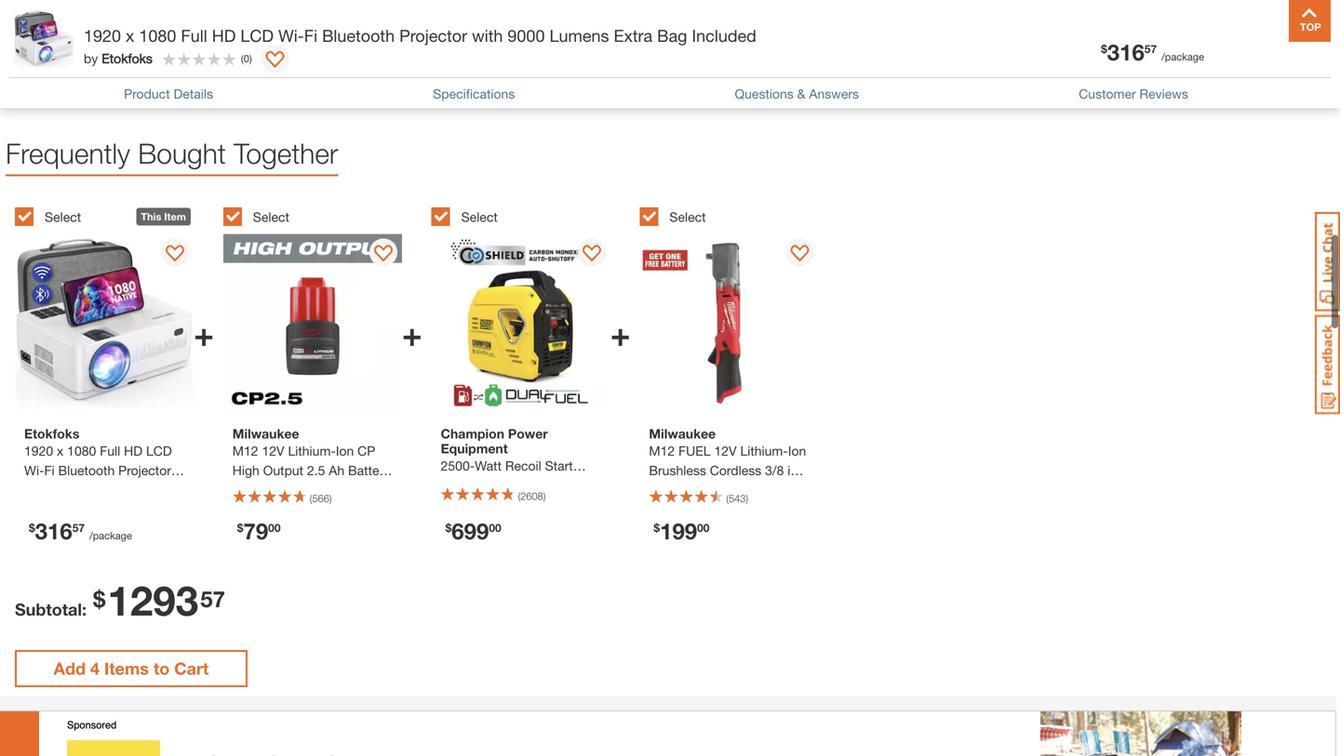 Task type: describe. For each thing, give the bounding box(es) containing it.
live chat image
[[1316, 212, 1341, 312]]

( 0 )
[[241, 52, 252, 64]]

milwaukee m12 12v lithium-ion cp high output 2.5 ah battery pack
[[233, 427, 390, 498]]

only)
[[682, 502, 712, 518]]

battery
[[348, 463, 390, 479]]

00 for 699
[[489, 522, 502, 535]]

( 543 )
[[727, 493, 749, 505]]

1 vertical spatial customer reviews
[[1079, 86, 1189, 101]]

item
[[164, 211, 186, 223]]

$ inside $ 199 00
[[654, 522, 660, 535]]

included
[[692, 26, 757, 46]]

display image for 699
[[583, 245, 601, 264]]

select inside '1 / 4' group
[[45, 209, 81, 225]]

1 horizontal spatial with
[[472, 26, 503, 46]]

2 / 4 group
[[223, 197, 422, 572]]

0 vertical spatial 316
[[1108, 39, 1145, 65]]

cart
[[174, 659, 209, 679]]

champion power equipment 2500-watt recoil start ultra-light portable gas and propane powered dual fuel inverter generator with co shield
[[441, 427, 601, 552]]

display image inside '1 / 4' group
[[166, 245, 185, 264]]

with inside champion power equipment 2500-watt recoil start ultra-light portable gas and propane powered dual fuel inverter generator with co shield
[[441, 537, 465, 552]]

frequently bought together
[[6, 137, 338, 170]]

00 for 79
[[268, 522, 281, 535]]

79
[[243, 518, 268, 545]]

extra
[[614, 26, 653, 46]]

2.5
[[307, 463, 325, 479]]

$ inside subtotal: $ 1293 57
[[93, 586, 106, 613]]

propane
[[467, 498, 516, 513]]

ah
[[329, 463, 345, 479]]

1080
[[139, 26, 176, 46]]

( for 199
[[727, 493, 729, 505]]

portable
[[506, 478, 555, 494]]

ion inside milwaukee m12 12v lithium-ion cp high output 2.5 ah battery pack
[[336, 444, 354, 459]]

start
[[545, 459, 573, 474]]

light
[[474, 478, 503, 494]]

lumens
[[550, 26, 609, 46]]

subtotal: $ 1293 57
[[15, 576, 225, 625]]

questions
[[735, 86, 794, 101]]

0
[[244, 52, 249, 64]]

1 vertical spatial reviews
[[1140, 86, 1189, 101]]

co
[[469, 537, 488, 552]]

and
[[441, 498, 463, 513]]

cp
[[358, 444, 376, 459]]

lithium- inside milwaukee m12 fuel 12v lithium-ion brushless cordless 3/8 in. right angle impact wrench (tool-only)
[[741, 444, 788, 459]]

cordless
[[710, 463, 762, 479]]

0 horizontal spatial display image
[[266, 51, 285, 70]]

$ 699 00
[[446, 518, 502, 545]]

powered
[[519, 498, 571, 513]]

brushless
[[649, 463, 707, 479]]

wi-
[[278, 26, 304, 46]]

1293
[[107, 576, 199, 625]]

generator
[[517, 517, 575, 533]]

items
[[104, 659, 149, 679]]

bluetooth
[[322, 26, 395, 46]]

add 4 items to cart
[[54, 659, 209, 679]]

$ 199 00
[[654, 518, 710, 545]]

product details
[[124, 86, 213, 101]]

subtotal:
[[15, 600, 87, 620]]

1 horizontal spatial $ 316 57 /package
[[1101, 39, 1205, 65]]

m12 fuel 12v lithium-ion brushless cordless 3/8 in. right angle impact wrench (tool-only) image
[[640, 234, 819, 413]]

( 2608 )
[[518, 491, 546, 503]]

+ inside '1 / 4' group
[[194, 314, 214, 354]]

( for 699
[[518, 491, 521, 503]]

699
[[452, 518, 489, 545]]

right
[[649, 483, 680, 498]]

gas
[[559, 478, 582, 494]]

1920 x 1080 full hd lcd wi-fi bluetooth projector with 9000 lumens extra bag included
[[84, 26, 757, 46]]

$ 316 57 /package inside '1 / 4' group
[[29, 518, 132, 545]]

product image image
[[14, 9, 74, 70]]

full
[[181, 26, 207, 46]]

by
[[84, 51, 98, 66]]

to
[[154, 659, 170, 679]]

lcd
[[241, 26, 274, 46]]

product
[[124, 86, 170, 101]]

wrench
[[764, 483, 809, 498]]

m12 for 199
[[649, 444, 675, 459]]

2 horizontal spatial 57
[[1145, 42, 1157, 55]]

) for 79
[[329, 493, 332, 505]]

2500-
[[441, 459, 475, 474]]

(tool-
[[649, 502, 682, 518]]

champion
[[441, 427, 505, 442]]

) for 199
[[746, 493, 749, 505]]

$ inside the $ 79 00
[[237, 522, 243, 535]]

this
[[141, 211, 161, 223]]

57 inside '1 / 4' group
[[72, 522, 85, 535]]

00 for 199
[[697, 522, 710, 535]]

by etokfoks
[[84, 51, 153, 66]]

watt
[[475, 459, 502, 474]]

dual
[[574, 498, 601, 513]]

projector
[[400, 26, 467, 46]]



Task type: vqa. For each thing, say whether or not it's contained in the screenshot.
second what from right
no



Task type: locate. For each thing, give the bounding box(es) containing it.
3/8
[[765, 463, 784, 479]]

$ inside $ 699 00
[[446, 522, 452, 535]]

0 vertical spatial $ 316 57 /package
[[1101, 39, 1205, 65]]

2 00 from the left
[[489, 522, 502, 535]]

00 inside $ 699 00
[[489, 522, 502, 535]]

1 vertical spatial 316
[[35, 518, 72, 545]]

( inside 2 / 4 group
[[310, 493, 312, 505]]

12v up cordless at the bottom right of the page
[[715, 444, 737, 459]]

2 + from the left
[[402, 314, 422, 354]]

) for 699
[[543, 491, 546, 503]]

ultra-
[[441, 478, 474, 494]]

frequently
[[6, 137, 130, 170]]

( for 79
[[310, 493, 312, 505]]

1 select from the left
[[45, 209, 81, 225]]

bag
[[657, 26, 688, 46]]

m12
[[233, 444, 258, 459], [649, 444, 675, 459]]

1 / 4 group
[[15, 197, 214, 572]]

0 vertical spatial 57
[[1145, 42, 1157, 55]]

1 lithium- from the left
[[288, 444, 336, 459]]

1 horizontal spatial reviews
[[1140, 86, 1189, 101]]

2 vertical spatial 57
[[200, 586, 225, 613]]

1 display image from the left
[[166, 245, 185, 264]]

0 horizontal spatial m12
[[233, 444, 258, 459]]

with left '9000'
[[472, 26, 503, 46]]

0 horizontal spatial customer reviews
[[6, 47, 156, 67]]

m12 12v lithium-ion cp high output 2.5 ah battery pack image
[[223, 234, 402, 413]]

1 milwaukee from the left
[[233, 427, 299, 442]]

m12 inside milwaukee m12 fuel 12v lithium-ion brushless cordless 3/8 in. right angle impact wrench (tool-only)
[[649, 444, 675, 459]]

power
[[508, 427, 548, 442]]

lithium- inside milwaukee m12 12v lithium-ion cp high output 2.5 ah battery pack
[[288, 444, 336, 459]]

1 + from the left
[[194, 314, 214, 354]]

2 ion from the left
[[788, 444, 807, 459]]

0 horizontal spatial 12v
[[262, 444, 285, 459]]

etokfoks
[[102, 51, 153, 66]]

with
[[472, 26, 503, 46], [441, 537, 465, 552]]

fuel
[[441, 517, 466, 533]]

0 horizontal spatial display image
[[166, 245, 185, 264]]

milwaukee for 199
[[649, 427, 716, 442]]

316 inside '1 / 4' group
[[35, 518, 72, 545]]

3 00 from the left
[[697, 522, 710, 535]]

specifications button
[[433, 84, 515, 104], [433, 84, 515, 104]]

0 horizontal spatial 00
[[268, 522, 281, 535]]

0 horizontal spatial customer
[[6, 47, 84, 67]]

details
[[174, 86, 213, 101]]

select inside 2 / 4 group
[[253, 209, 290, 225]]

select for 199
[[670, 209, 706, 225]]

angle
[[684, 483, 717, 498]]

/package inside '1 / 4' group
[[89, 530, 132, 543]]

( inside 3 / 4 "group"
[[518, 491, 521, 503]]

high
[[233, 463, 260, 479]]

1 ion from the left
[[336, 444, 354, 459]]

together
[[234, 137, 338, 170]]

2 horizontal spatial display image
[[791, 245, 810, 264]]

0 horizontal spatial with
[[441, 537, 465, 552]]

1 horizontal spatial /package
[[1162, 51, 1205, 63]]

ion inside milwaukee m12 fuel 12v lithium-ion brushless cordless 3/8 in. right angle impact wrench (tool-only)
[[788, 444, 807, 459]]

4 / 4 group
[[640, 197, 839, 572]]

0 horizontal spatial reviews
[[89, 47, 156, 67]]

specifications
[[433, 86, 515, 101]]

+ for 699
[[611, 314, 631, 354]]

0 horizontal spatial lithium-
[[288, 444, 336, 459]]

543
[[729, 493, 746, 505]]

2 horizontal spatial +
[[611, 314, 631, 354]]

2 m12 from the left
[[649, 444, 675, 459]]

top button
[[1289, 0, 1331, 42]]

1 12v from the left
[[262, 444, 285, 459]]

equipment
[[441, 441, 508, 457]]

2 display image from the left
[[374, 245, 393, 264]]

316
[[1108, 39, 1145, 65], [35, 518, 72, 545]]

) inside 3 / 4 "group"
[[543, 491, 546, 503]]

0 horizontal spatial +
[[194, 314, 214, 354]]

3 + from the left
[[611, 314, 631, 354]]

recoil
[[505, 459, 542, 474]]

customer reviews button
[[0, 20, 1337, 94], [1079, 84, 1189, 104], [1079, 84, 1189, 104]]

ion
[[336, 444, 354, 459], [788, 444, 807, 459]]

2 horizontal spatial 00
[[697, 522, 710, 535]]

0 horizontal spatial ion
[[336, 444, 354, 459]]

this item
[[141, 211, 186, 223]]

display image inside 2 / 4 group
[[374, 245, 393, 264]]

( inside 4 / 4 group
[[727, 493, 729, 505]]

00 inside $ 199 00
[[697, 522, 710, 535]]

0 horizontal spatial 57
[[72, 522, 85, 535]]

2 milwaukee from the left
[[649, 427, 716, 442]]

+ inside 2 / 4 group
[[402, 314, 422, 354]]

0 horizontal spatial /package
[[89, 530, 132, 543]]

milwaukee
[[233, 427, 299, 442], [649, 427, 716, 442]]

x
[[126, 26, 134, 46]]

1920
[[84, 26, 121, 46]]

566
[[312, 493, 329, 505]]

1 vertical spatial 57
[[72, 522, 85, 535]]

+ for 79
[[402, 314, 422, 354]]

3 select from the left
[[461, 209, 498, 225]]

milwaukee for 79
[[233, 427, 299, 442]]

00 inside the $ 79 00
[[268, 522, 281, 535]]

1 00 from the left
[[268, 522, 281, 535]]

ion up "ah" in the bottom of the page
[[336, 444, 354, 459]]

1 horizontal spatial 316
[[1108, 39, 1145, 65]]

2 lithium- from the left
[[741, 444, 788, 459]]

1 horizontal spatial display image
[[374, 245, 393, 264]]

select inside 4 / 4 group
[[670, 209, 706, 225]]

1 horizontal spatial +
[[402, 314, 422, 354]]

/package
[[1162, 51, 1205, 63], [89, 530, 132, 543]]

hd
[[212, 26, 236, 46]]

$ 316 57 /package
[[1101, 39, 1205, 65], [29, 518, 132, 545]]

customer reviews
[[6, 47, 156, 67], [1079, 86, 1189, 101]]

milwaukee inside milwaukee m12 12v lithium-ion cp high output 2.5 ah battery pack
[[233, 427, 299, 442]]

2 select from the left
[[253, 209, 290, 225]]

display image
[[266, 51, 285, 70], [583, 245, 601, 264], [791, 245, 810, 264]]

1 horizontal spatial ion
[[788, 444, 807, 459]]

with down fuel
[[441, 537, 465, 552]]

) inside 4 / 4 group
[[746, 493, 749, 505]]

0 vertical spatial with
[[472, 26, 503, 46]]

fi
[[304, 26, 318, 46]]

display image for 199
[[791, 245, 810, 264]]

3 / 4 group
[[432, 197, 631, 572]]

(
[[241, 52, 244, 64], [518, 491, 521, 503], [310, 493, 312, 505], [727, 493, 729, 505]]

milwaukee up output
[[233, 427, 299, 442]]

lithium- up 2.5 at the bottom left of the page
[[288, 444, 336, 459]]

select inside 3 / 4 "group"
[[461, 209, 498, 225]]

m12 up the high
[[233, 444, 258, 459]]

&
[[798, 86, 806, 101]]

display image
[[166, 245, 185, 264], [374, 245, 393, 264]]

0 vertical spatial reviews
[[89, 47, 156, 67]]

199
[[660, 518, 697, 545]]

00
[[268, 522, 281, 535], [489, 522, 502, 535], [697, 522, 710, 535]]

0 vertical spatial customer
[[6, 47, 84, 67]]

questions & answers button
[[735, 84, 859, 104], [735, 84, 859, 104]]

12v
[[262, 444, 285, 459], [715, 444, 737, 459]]

fuel
[[679, 444, 711, 459]]

2500-watt recoil start ultra-light portable gas and propane powered dual fuel inverter generator with co shield image
[[432, 234, 611, 413]]

reviews
[[89, 47, 156, 67], [1140, 86, 1189, 101]]

0 vertical spatial /package
[[1162, 51, 1205, 63]]

lithium- up 3/8
[[741, 444, 788, 459]]

ion up in.
[[788, 444, 807, 459]]

answers
[[809, 86, 859, 101]]

m12 inside milwaukee m12 12v lithium-ion cp high output 2.5 ah battery pack
[[233, 444, 258, 459]]

0 horizontal spatial $ 316 57 /package
[[29, 518, 132, 545]]

1 vertical spatial with
[[441, 537, 465, 552]]

select for 79
[[253, 209, 290, 225]]

1 vertical spatial /package
[[89, 530, 132, 543]]

add 4 items to cart button
[[15, 651, 248, 688]]

select for 699
[[461, 209, 498, 225]]

9000
[[508, 26, 545, 46]]

1 vertical spatial $ 316 57 /package
[[29, 518, 132, 545]]

$ 79 00
[[237, 518, 281, 545]]

pack
[[233, 483, 262, 498]]

1 horizontal spatial customer
[[1079, 86, 1136, 101]]

bought
[[138, 137, 226, 170]]

1 horizontal spatial lithium-
[[741, 444, 788, 459]]

12v inside milwaukee m12 12v lithium-ion cp high output 2.5 ah battery pack
[[262, 444, 285, 459]]

m12 up brushless in the bottom of the page
[[649, 444, 675, 459]]

0 vertical spatial customer reviews
[[6, 47, 156, 67]]

milwaukee up "fuel"
[[649, 427, 716, 442]]

1 horizontal spatial 12v
[[715, 444, 737, 459]]

0 horizontal spatial 316
[[35, 518, 72, 545]]

milwaukee inside milwaukee m12 fuel 12v lithium-ion brushless cordless 3/8 in. right angle impact wrench (tool-only)
[[649, 427, 716, 442]]

1 horizontal spatial 57
[[200, 586, 225, 613]]

12v up output
[[262, 444, 285, 459]]

( 566 )
[[310, 493, 332, 505]]

shield
[[492, 537, 528, 552]]

1 horizontal spatial customer reviews
[[1079, 86, 1189, 101]]

questions & answers
[[735, 86, 859, 101]]

1 horizontal spatial milwaukee
[[649, 427, 716, 442]]

impact
[[720, 483, 761, 498]]

2 12v from the left
[[715, 444, 737, 459]]

$
[[1101, 42, 1108, 55], [29, 522, 35, 535], [237, 522, 243, 535], [446, 522, 452, 535], [654, 522, 660, 535], [93, 586, 106, 613]]

0 horizontal spatial milwaukee
[[233, 427, 299, 442]]

inverter
[[469, 517, 513, 533]]

)
[[249, 52, 252, 64], [543, 491, 546, 503], [329, 493, 332, 505], [746, 493, 749, 505]]

57 inside subtotal: $ 1293 57
[[200, 586, 225, 613]]

1 m12 from the left
[[233, 444, 258, 459]]

+
[[194, 314, 214, 354], [402, 314, 422, 354], [611, 314, 631, 354]]

add
[[54, 659, 86, 679]]

in.
[[788, 463, 802, 479]]

output
[[263, 463, 304, 479]]

1 horizontal spatial display image
[[583, 245, 601, 264]]

milwaukee m12 fuel 12v lithium-ion brushless cordless 3/8 in. right angle impact wrench (tool-only)
[[649, 427, 809, 518]]

12v inside milwaukee m12 fuel 12v lithium-ion brushless cordless 3/8 in. right angle impact wrench (tool-only)
[[715, 444, 737, 459]]

57
[[1145, 42, 1157, 55], [72, 522, 85, 535], [200, 586, 225, 613]]

1 vertical spatial customer
[[1079, 86, 1136, 101]]

2608
[[521, 491, 543, 503]]

m12 for 79
[[233, 444, 258, 459]]

feedback link image
[[1316, 315, 1341, 415]]

4 select from the left
[[670, 209, 706, 225]]

1 horizontal spatial 00
[[489, 522, 502, 535]]

1 horizontal spatial m12
[[649, 444, 675, 459]]

4
[[90, 659, 100, 679]]

) inside 2 / 4 group
[[329, 493, 332, 505]]

$ inside '1 / 4' group
[[29, 522, 35, 535]]

+ inside 3 / 4 "group"
[[611, 314, 631, 354]]



